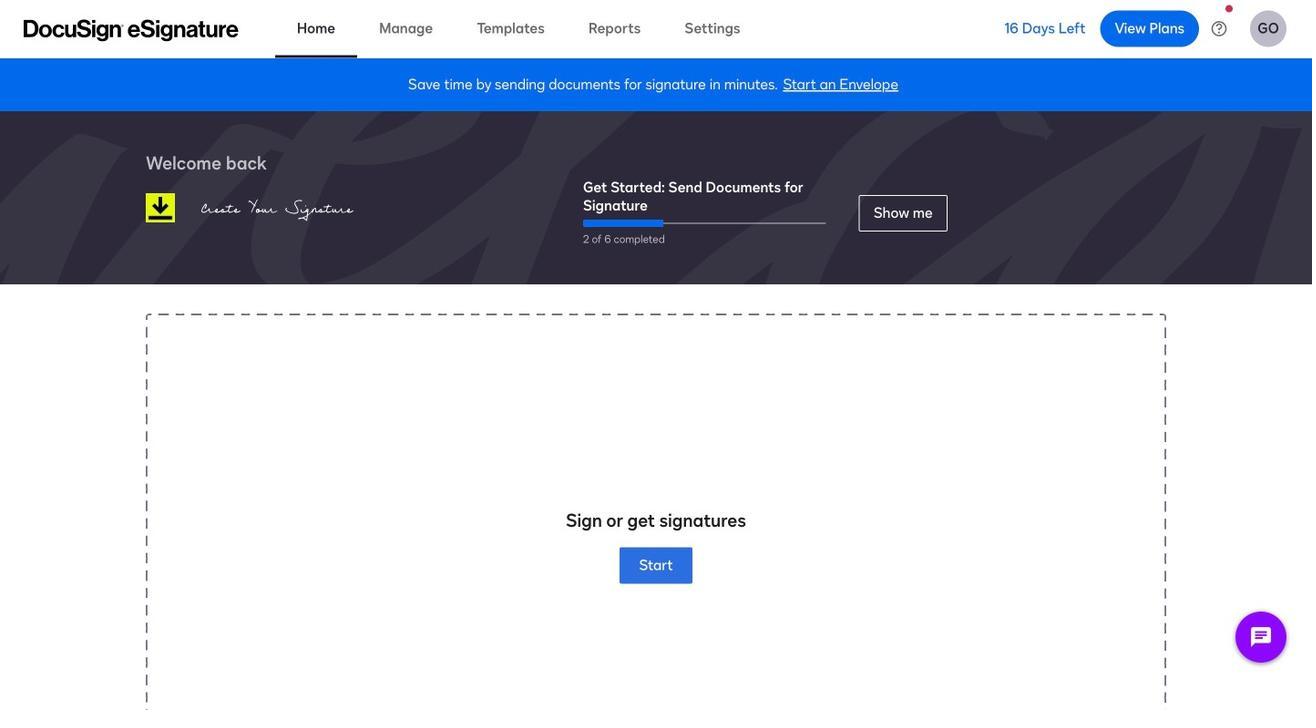 Task type: describe. For each thing, give the bounding box(es) containing it.
docusign esignature image
[[24, 20, 239, 41]]



Task type: vqa. For each thing, say whether or not it's contained in the screenshot.
docusign esignature image
yes



Task type: locate. For each thing, give the bounding box(es) containing it.
docusignlogo image
[[146, 193, 175, 222]]



